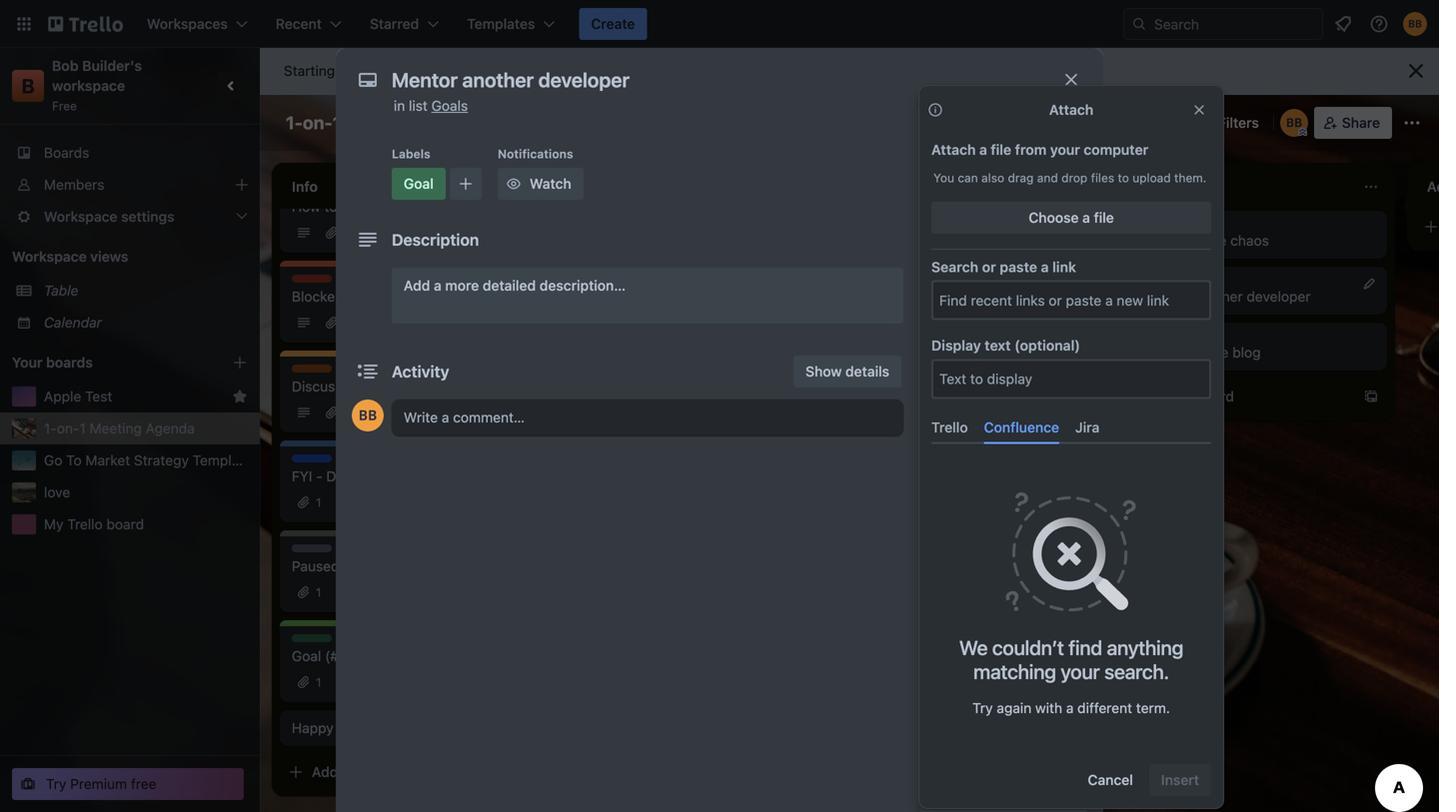 Task type: describe. For each thing, give the bounding box(es) containing it.
from
[[1015, 141, 1047, 158]]

happy link
[[292, 719, 524, 739]]

more info image
[[928, 102, 944, 118]]

labels image
[[926, 206, 946, 226]]

we couldn't find anything matching your search.
[[960, 636, 1184, 684]]

term.
[[1137, 700, 1171, 717]]

search image
[[1132, 16, 1148, 32]]

custom
[[952, 407, 1003, 424]]

mentor another developer link
[[1144, 287, 1376, 307]]

watch
[[530, 175, 572, 192]]

apr
[[339, 62, 362, 79]]

1 for fyi
[[316, 496, 322, 510]]

activity
[[392, 362, 450, 381]]

discuss discuss - suggested topic (#3)
[[292, 366, 494, 395]]

edit card image
[[1362, 276, 1378, 292]]

in
[[394, 97, 405, 114]]

details
[[846, 363, 890, 380]]

i think we can improve velocity if we make some tooling changes.
[[576, 384, 807, 421]]

attach a file from your computer
[[932, 141, 1149, 158]]

add a card button for new training program
[[848, 345, 1068, 377]]

my trello board
[[44, 516, 144, 533]]

0 vertical spatial trello
[[932, 419, 968, 436]]

add a more detailed description… link
[[392, 268, 904, 324]]

sm image for cover
[[926, 366, 946, 386]]

table link
[[44, 281, 248, 301]]

free inside button
[[131, 776, 157, 793]]

add a card for new training program
[[880, 352, 951, 369]]

filters button
[[1189, 107, 1266, 139]]

try premium free button
[[12, 769, 244, 801]]

0 vertical spatial your
[[1051, 141, 1081, 158]]

another
[[1194, 288, 1243, 305]]

0 horizontal spatial on-
[[57, 420, 79, 437]]

1 vertical spatial 1-
[[44, 420, 57, 437]]

2 blocker from the top
[[292, 288, 340, 305]]

we inside the team is stuck on x, how can we move forward?
[[788, 232, 806, 249]]

also
[[982, 171, 1005, 185]]

add inside add a more detailed description… "link"
[[404, 277, 430, 294]]

1-on-1 meeting agenda inside 1-on-1 meeting agenda "text box"
[[286, 112, 486, 133]]

my trello board link
[[44, 515, 248, 535]]

Write a comment text field
[[392, 400, 904, 436]]

tooling
[[653, 404, 697, 421]]

forward?
[[615, 252, 671, 269]]

sm image inside members "link"
[[926, 166, 946, 186]]

2 paused from the top
[[292, 558, 339, 575]]

think
[[583, 384, 615, 401]]

your inside we couldn't find anything matching your search.
[[1061, 660, 1100, 684]]

create
[[591, 15, 635, 32]]

show details link
[[794, 356, 902, 388]]

choose
[[1029, 209, 1079, 226]]

notifications
[[498, 147, 574, 161]]

and
[[1038, 171, 1059, 185]]

a left link
[[1041, 259, 1049, 275]]

discuss
[[428, 558, 477, 575]]

color: green, title: "goal" element down labels
[[392, 168, 446, 200]]

your boards with 5 items element
[[12, 351, 202, 375]]

0 horizontal spatial power-
[[920, 459, 962, 473]]

views
[[90, 248, 128, 265]]

1 inside "text box"
[[333, 112, 341, 133]]

new training program
[[860, 232, 1000, 249]]

calendar link
[[44, 313, 248, 333]]

some
[[614, 404, 649, 421]]

color: orange, title: "discuss" element for discuss - suggested topic (#3)
[[292, 365, 337, 380]]

to up you
[[947, 139, 959, 153]]

create button
[[579, 8, 647, 40]]

make
[[576, 404, 610, 421]]

- for discuss
[[346, 378, 353, 395]]

add button button
[[920, 602, 1088, 634]]

blog
[[1233, 344, 1261, 361]]

if inside i think we can improve velocity if we make some tooling changes.
[[777, 384, 785, 401]]

file for attach
[[991, 141, 1012, 158]]

x,
[[714, 232, 727, 249]]

blocker blocker - timely discussion (#4)
[[292, 276, 501, 305]]

a down report?
[[910, 352, 918, 369]]

search
[[932, 259, 979, 275]]

checklist button
[[920, 240, 1088, 272]]

how
[[731, 232, 757, 249]]

your
[[12, 354, 43, 371]]

share button
[[1315, 107, 1393, 139]]

to left 10
[[586, 62, 598, 79]]

confluence inside tab list
[[984, 419, 1060, 436]]

description…
[[540, 277, 626, 294]]

1 for goal
[[316, 676, 322, 690]]

bob builder's workspace free
[[52, 57, 146, 113]]

10
[[602, 62, 617, 79]]

paste
[[1000, 259, 1038, 275]]

a up also
[[980, 141, 988, 158]]

program
[[945, 232, 1000, 249]]

show
[[806, 363, 842, 380]]

tab list containing trello
[[924, 411, 1220, 444]]

improve
[[668, 384, 720, 401]]

add a card for manage time chaos
[[1164, 388, 1235, 405]]

power-ups
[[920, 459, 985, 473]]

try premium free
[[46, 776, 157, 793]]

color: red, title: "blocker" element
[[292, 275, 335, 290]]

automation
[[920, 579, 988, 593]]

template
[[193, 452, 252, 469]]

8,
[[366, 62, 378, 79]]

goal goal (#1)
[[292, 636, 351, 665]]

them.
[[1175, 171, 1207, 185]]

more
[[445, 277, 479, 294]]

1- inside "text box"
[[286, 112, 303, 133]]

try again with a different term.
[[973, 700, 1171, 717]]

open information menu image
[[1370, 14, 1390, 34]]

use
[[341, 198, 364, 215]]

on inside discuss can you please give feedback on the report?
[[1056, 288, 1073, 305]]

meeting inside 1-on-1 meeting agenda link
[[90, 420, 142, 437]]

interested
[[393, 468, 458, 485]]

card for add a card button to the left
[[353, 764, 383, 781]]

try for try premium free
[[46, 776, 66, 793]]

best practice blog
[[1144, 344, 1261, 361]]

1-on-1 meeting agenda link
[[44, 419, 248, 439]]

discuss right add board image
[[292, 366, 337, 380]]

on inside the team is stuck on x, how can we move forward?
[[694, 232, 710, 249]]

how to use this board link
[[292, 197, 524, 217]]

workspace
[[52, 77, 125, 94]]

0 notifications image
[[1332, 12, 1356, 36]]

collaborators.
[[621, 62, 710, 79]]

add down happy
[[312, 764, 338, 781]]

premium
[[70, 776, 127, 793]]

add board image
[[232, 355, 248, 371]]

matching
[[974, 660, 1057, 684]]

manage time chaos link
[[1144, 231, 1376, 251]]

0 vertical spatial board
[[395, 198, 433, 215]]

bob builder (bobbuilder40) image
[[1281, 109, 1309, 137]]

calendar
[[44, 314, 102, 331]]

discussion
[[401, 288, 469, 305]]

strategy
[[134, 452, 189, 469]]

1 paused from the top
[[292, 546, 334, 560]]

a right choose
[[1083, 209, 1091, 226]]

feedback
[[993, 288, 1053, 305]]

anything
[[1107, 636, 1184, 660]]

best
[[1144, 344, 1173, 361]]

choose a file element
[[932, 202, 1212, 234]]

- for paused
[[343, 558, 350, 575]]



Task type: locate. For each thing, give the bounding box(es) containing it.
show details
[[806, 363, 890, 380]]

1 horizontal spatial bob builder (bobbuilder40) image
[[1404, 12, 1428, 36]]

1 vertical spatial sm image
[[926, 366, 946, 386]]

1 horizontal spatial board
[[395, 198, 433, 215]]

goals link
[[432, 97, 468, 114]]

1 vertical spatial attach
[[932, 141, 976, 158]]

1 horizontal spatial meeting
[[346, 112, 416, 133]]

0 vertical spatial attach
[[1050, 101, 1094, 118]]

please
[[916, 288, 958, 305]]

Search field
[[1148, 9, 1323, 39]]

card down happy link
[[353, 764, 383, 781]]

in list goals
[[394, 97, 468, 114]]

1 horizontal spatial attach
[[1050, 101, 1094, 118]]

0 vertical spatial ups
[[962, 459, 985, 473]]

(#6)
[[462, 468, 489, 485]]

- left 'suggested'
[[346, 378, 353, 395]]

drop
[[1062, 171, 1088, 185]]

a right with
[[1067, 700, 1074, 717]]

goal for goal
[[404, 175, 434, 192]]

1 horizontal spatial on
[[1056, 288, 1073, 305]]

workspace views
[[12, 248, 128, 265]]

1 horizontal spatial the
[[860, 308, 881, 325]]

we down show
[[789, 384, 807, 401]]

free right premium
[[131, 776, 157, 793]]

color: green, title: "goal" element
[[392, 168, 446, 200], [1144, 219, 1184, 234], [1144, 275, 1184, 290], [292, 635, 332, 650]]

few
[[576, 328, 599, 345]]

discuss left 'suggested'
[[292, 378, 342, 395]]

calendar power-up image
[[1046, 114, 1062, 130]]

1 vertical spatial on
[[1056, 288, 1073, 305]]

0 horizontal spatial sm image
[[504, 174, 524, 194]]

0 horizontal spatial agenda
[[146, 420, 195, 437]]

0 vertical spatial on
[[694, 232, 710, 249]]

file up also
[[991, 141, 1012, 158]]

goals
[[432, 97, 468, 114]]

0 vertical spatial agenda
[[420, 112, 486, 133]]

sm image left 'watch'
[[504, 174, 524, 194]]

1- down the starting
[[286, 112, 303, 133]]

2 horizontal spatial can
[[958, 171, 979, 185]]

color: orange, title: "discuss" element
[[860, 275, 905, 290], [292, 365, 337, 380]]

love
[[44, 484, 70, 501]]

0 vertical spatial add a card button
[[848, 345, 1068, 377]]

- inside fyi fyi - discuss if interested (#6)
[[316, 468, 323, 485]]

0 horizontal spatial color: orange, title: "discuss" element
[[292, 365, 337, 380]]

blocker
[[292, 276, 335, 290], [292, 288, 340, 305]]

next
[[761, 308, 789, 325]]

0 vertical spatial 1-on-1 meeting agenda
[[286, 112, 486, 133]]

1 horizontal spatial try
[[973, 700, 993, 717]]

1 horizontal spatial sm image
[[1153, 107, 1181, 135]]

create from template… image
[[1364, 389, 1380, 405]]

to left "use"
[[325, 198, 337, 215]]

power- up the automation
[[982, 527, 1029, 544]]

timely
[[354, 288, 397, 305]]

1 fyi from the top
[[292, 456, 310, 470]]

card up also
[[962, 139, 988, 153]]

labels
[[392, 147, 431, 161]]

description
[[392, 230, 479, 249]]

1 horizontal spatial free
[[382, 62, 407, 79]]

0 horizontal spatial add a card
[[312, 764, 383, 781]]

card for add a card button corresponding to manage time chaos
[[1205, 388, 1235, 405]]

ups down custom
[[962, 459, 985, 473]]

1 vertical spatial free
[[131, 776, 157, 793]]

cancel button
[[1076, 765, 1146, 797]]

sm image left close popover icon
[[1153, 107, 1181, 135]]

add button
[[952, 609, 1026, 626]]

training
[[892, 232, 941, 249]]

color: green, title: "goal" element down manage
[[1144, 275, 1184, 290]]

0 horizontal spatial add a card button
[[280, 757, 500, 789]]

(#4)
[[473, 288, 501, 305]]

can inside the team is stuck on x, how can we move forward?
[[761, 232, 784, 249]]

we up the some
[[619, 384, 637, 401]]

1 vertical spatial ups
[[1029, 527, 1055, 544]]

1 horizontal spatial add a card
[[880, 352, 951, 369]]

goal for goal mentor another developer
[[1144, 276, 1170, 290]]

meeting up labels
[[346, 112, 416, 133]]

add a card down "best practice blog" at the right of the page
[[1164, 388, 1235, 405]]

0 vertical spatial add a card
[[880, 352, 951, 369]]

try inside try premium free button
[[46, 776, 66, 793]]

1 vertical spatial agenda
[[146, 420, 195, 437]]

fyi up color: black, title: "paused" element
[[292, 468, 312, 485]]

you
[[934, 171, 955, 185]]

1 vertical spatial trello
[[67, 516, 103, 533]]

new training program link
[[860, 231, 1092, 251]]

can
[[958, 171, 979, 185], [761, 232, 784, 249], [641, 384, 664, 401]]

members
[[952, 167, 1014, 184], [44, 176, 104, 193]]

fyi
[[292, 456, 310, 470], [292, 468, 312, 485]]

workspace
[[12, 248, 87, 265]]

attach up you
[[932, 141, 976, 158]]

0 horizontal spatial bob builder (bobbuilder40) image
[[352, 400, 384, 432]]

goal inside goal manage time chaos
[[1144, 220, 1170, 234]]

members for rightmost members "link"
[[952, 167, 1014, 184]]

create from template… image
[[1080, 353, 1096, 369]]

discuss left interested
[[326, 468, 377, 485]]

0 horizontal spatial trello
[[67, 516, 103, 533]]

- inside paused paused - no need to discuss (#0)
[[343, 558, 350, 575]]

if inside fyi fyi - discuss if interested (#6)
[[381, 468, 389, 485]]

2 fyi from the top
[[292, 468, 312, 485]]

sm image left cover at the top of the page
[[926, 366, 946, 386]]

sm image down add to card
[[926, 166, 946, 186]]

0 vertical spatial file
[[991, 141, 1012, 158]]

meeting inside 1-on-1 meeting agenda "text box"
[[346, 112, 416, 133]]

attachment
[[952, 327, 1029, 344]]

starting apr 8, free workspaces will be limited to 10 collaborators.
[[284, 62, 710, 79]]

0 horizontal spatial if
[[381, 468, 389, 485]]

0 horizontal spatial members link
[[0, 169, 260, 201]]

color: green, title: "goal" element for mentor another developer
[[1144, 275, 1184, 290]]

add up the automation
[[952, 527, 978, 544]]

your up you can also drag and drop files to upload them.
[[1051, 141, 1081, 158]]

1 horizontal spatial 1-
[[286, 112, 303, 133]]

members for the left members "link"
[[44, 176, 104, 193]]

a down "best practice blog" at the right of the page
[[1194, 388, 1202, 405]]

2 vertical spatial add a card button
[[280, 757, 500, 789]]

members link down "from"
[[920, 160, 1088, 192]]

file down files
[[1094, 209, 1115, 226]]

add inside add power-ups link
[[952, 527, 978, 544]]

add a card down happy
[[312, 764, 383, 781]]

move link
[[920, 682, 1088, 714]]

bob
[[52, 57, 79, 74]]

paused
[[292, 546, 334, 560], [292, 558, 339, 575]]

- for fyi
[[316, 468, 323, 485]]

1 vertical spatial sm image
[[926, 166, 946, 186]]

card down practice on the top right of the page
[[1205, 388, 1235, 405]]

sm image
[[1153, 107, 1181, 135], [926, 166, 946, 186]]

1 blocker from the top
[[292, 276, 335, 290]]

add down report?
[[880, 352, 906, 369]]

1-on-1 meeting agenda up market
[[44, 420, 195, 437]]

fyi right template
[[292, 456, 310, 470]]

discuss up report?
[[860, 276, 905, 290]]

add a card button down blog
[[1132, 381, 1352, 413]]

0 vertical spatial bob builder (bobbuilder40) image
[[1404, 12, 1428, 36]]

Display text (optional) field
[[934, 361, 1210, 397]]

1 vertical spatial on-
[[57, 420, 79, 437]]

filters
[[1219, 114, 1260, 131]]

0 vertical spatial free
[[382, 62, 407, 79]]

1 vertical spatial file
[[1094, 209, 1115, 226]]

color: black, title: "paused" element
[[292, 545, 334, 560]]

- left timely
[[344, 288, 351, 305]]

i think we can improve velocity if we make some tooling changes. link
[[576, 383, 808, 423]]

None text field
[[382, 62, 1042, 98]]

sm image
[[504, 174, 524, 194], [926, 366, 946, 386]]

share
[[1343, 114, 1381, 131]]

1 down color: black, title: "paused" element
[[316, 586, 322, 600]]

0 horizontal spatial sm image
[[926, 166, 946, 186]]

1 horizontal spatial agenda
[[420, 112, 486, 133]]

on- down the starting
[[303, 112, 333, 133]]

a
[[980, 141, 988, 158], [1083, 209, 1091, 226], [1041, 259, 1049, 275], [434, 277, 442, 294], [910, 352, 918, 369], [1194, 388, 1202, 405], [1067, 700, 1074, 717], [342, 764, 350, 781]]

to right files
[[1118, 171, 1130, 185]]

0 horizontal spatial attach
[[932, 141, 976, 158]]

1 horizontal spatial ups
[[1029, 527, 1055, 544]]

1 vertical spatial if
[[381, 468, 389, 485]]

board right this
[[395, 198, 433, 215]]

1 vertical spatial power-
[[982, 527, 1029, 544]]

add a card button for manage time chaos
[[1132, 381, 1352, 413]]

we right how
[[788, 232, 806, 249]]

0 vertical spatial 1-
[[286, 112, 303, 133]]

paused - no need to discuss (#0) link
[[292, 557, 524, 577]]

starred icon image
[[232, 389, 248, 405]]

try left the again
[[973, 700, 993, 717]]

how to use this board
[[292, 198, 433, 215]]

add down the best
[[1164, 388, 1190, 405]]

1 horizontal spatial trello
[[932, 419, 968, 436]]

color: orange, title: "discuss" element down new
[[860, 275, 905, 290]]

members link
[[920, 160, 1088, 192], [0, 169, 260, 201]]

-
[[344, 288, 351, 305], [346, 378, 353, 395], [316, 468, 323, 485], [343, 558, 350, 575]]

board
[[395, 198, 433, 215], [107, 516, 144, 533]]

bob builder (bobbuilder40) image
[[1404, 12, 1428, 36], [352, 400, 384, 432]]

try left premium
[[46, 776, 66, 793]]

color: green, title: "goal" element down upload
[[1144, 219, 1184, 234]]

manage
[[1144, 232, 1195, 249]]

to right the need
[[412, 558, 425, 575]]

attach for attach
[[1050, 101, 1094, 118]]

attach up attach a file from your computer
[[1050, 101, 1094, 118]]

your down find
[[1061, 660, 1100, 684]]

color: green, title: "goal" element for goal (#1)
[[292, 635, 332, 650]]

add to card
[[920, 139, 988, 153]]

give
[[962, 288, 989, 305]]

2 horizontal spatial add a card button
[[1132, 381, 1352, 413]]

add a card button down happy link
[[280, 757, 500, 789]]

color: orange, title: "discuss" element right add board image
[[292, 365, 337, 380]]

the team is stuck on x, how can we move forward?
[[576, 232, 806, 269]]

1 horizontal spatial members link
[[920, 160, 1088, 192]]

0 horizontal spatial members
[[44, 176, 104, 193]]

1 horizontal spatial add a card button
[[848, 345, 1068, 377]]

1 vertical spatial add a card
[[1164, 388, 1235, 405]]

on left x,
[[694, 232, 710, 249]]

0 horizontal spatial try
[[46, 776, 66, 793]]

attach for attach a file from your computer
[[932, 141, 976, 158]]

0 vertical spatial try
[[973, 700, 993, 717]]

a inside "link"
[[434, 277, 442, 294]]

0 vertical spatial power-
[[920, 459, 962, 473]]

1 the from the left
[[736, 308, 757, 325]]

bob builder's workspace link
[[52, 57, 146, 94]]

card left cover at the top of the page
[[921, 352, 951, 369]]

goal for goal goal (#1)
[[292, 636, 318, 650]]

agenda inside 1-on-1 meeting agenda link
[[146, 420, 195, 437]]

file for choose
[[1094, 209, 1115, 226]]

add
[[920, 139, 943, 153], [404, 277, 430, 294], [880, 352, 906, 369], [1164, 388, 1190, 405], [952, 527, 978, 544], [952, 609, 978, 626], [312, 764, 338, 781]]

checklist
[[952, 247, 1013, 264]]

show menu image
[[1403, 113, 1423, 133]]

0 horizontal spatial can
[[641, 384, 664, 401]]

1 horizontal spatial if
[[777, 384, 785, 401]]

color: orange, title: "discuss" element for can you please give feedback on the report?
[[860, 275, 905, 290]]

sm image inside watch button
[[504, 174, 524, 194]]

the right for
[[736, 308, 757, 325]]

a left more
[[434, 277, 442, 294]]

paused paused - no need to discuss (#0)
[[292, 546, 509, 575]]

1 vertical spatial your
[[1061, 660, 1100, 684]]

custom fields button
[[920, 406, 1088, 426]]

tab list
[[924, 411, 1220, 444]]

0 vertical spatial sm image
[[504, 174, 524, 194]]

attachment button
[[920, 320, 1088, 352]]

2 vertical spatial add a card
[[312, 764, 383, 781]]

1- up go on the bottom
[[44, 420, 57, 437]]

i've
[[576, 308, 599, 325]]

0 vertical spatial if
[[777, 384, 785, 401]]

0 horizontal spatial file
[[991, 141, 1012, 158]]

drafted
[[602, 308, 650, 325]]

1 for paused
[[316, 586, 322, 600]]

1 vertical spatial confluence
[[952, 487, 1027, 504]]

color: green, title: "goal" element for manage time chaos
[[1144, 219, 1184, 234]]

add right timely
[[404, 277, 430, 294]]

to inside paused paused - no need to discuss (#0)
[[412, 558, 425, 575]]

builder's
[[82, 57, 142, 74]]

on- down apple
[[57, 420, 79, 437]]

be
[[518, 62, 535, 79]]

sm image inside the cover link
[[926, 366, 946, 386]]

members down 'boards'
[[44, 176, 104, 193]]

1 vertical spatial 1-on-1 meeting agenda
[[44, 420, 195, 437]]

1 down goal goal (#1)
[[316, 676, 322, 690]]

2 horizontal spatial add a card
[[1164, 388, 1235, 405]]

trello up power-ups
[[932, 419, 968, 436]]

agenda inside 1-on-1 meeting agenda "text box"
[[420, 112, 486, 133]]

1 horizontal spatial color: orange, title: "discuss" element
[[860, 275, 905, 290]]

0 vertical spatial can
[[958, 171, 979, 185]]

0 horizontal spatial on
[[694, 232, 710, 249]]

discuss inside fyi fyi - discuss if interested (#6)
[[326, 468, 377, 485]]

(#1)
[[325, 648, 351, 665]]

with
[[1036, 700, 1063, 717]]

meeting up market
[[90, 420, 142, 437]]

1 horizontal spatial sm image
[[926, 366, 946, 386]]

- up color: black, title: "paused" element
[[316, 468, 323, 485]]

1 vertical spatial add a card button
[[1132, 381, 1352, 413]]

1 vertical spatial board
[[107, 516, 144, 533]]

discuss inside discuss can you please give feedback on the report?
[[860, 276, 905, 290]]

- left no
[[343, 558, 350, 575]]

can right how
[[761, 232, 784, 249]]

1 horizontal spatial can
[[761, 232, 784, 249]]

add a card
[[880, 352, 951, 369], [1164, 388, 1235, 405], [312, 764, 383, 781]]

1 horizontal spatial on-
[[303, 112, 333, 133]]

feedback?
[[687, 328, 754, 345]]

or
[[983, 259, 997, 275]]

add power-ups
[[952, 527, 1055, 544]]

card
[[962, 139, 988, 153], [921, 352, 951, 369], [1205, 388, 1235, 405], [353, 764, 383, 781]]

0 horizontal spatial 1-on-1 meeting agenda
[[44, 420, 195, 437]]

color: green, title: "goal" element up happy
[[292, 635, 332, 650]]

trello right my on the bottom left of page
[[67, 516, 103, 533]]

the inside discuss can you please give feedback on the report?
[[860, 308, 881, 325]]

upload
[[1133, 171, 1172, 185]]

if right the velocity
[[777, 384, 785, 401]]

0 horizontal spatial the
[[736, 308, 757, 325]]

Board name text field
[[276, 107, 496, 139]]

changes.
[[701, 404, 760, 421]]

you can also drag and drop files to upload them.
[[934, 171, 1207, 185]]

1 horizontal spatial power-
[[982, 527, 1029, 544]]

add up you
[[920, 139, 943, 153]]

i've drafted my goals for the next few months. any feedback? link
[[576, 307, 808, 347]]

1 vertical spatial can
[[761, 232, 784, 249]]

any
[[659, 328, 683, 345]]

1 down apple test
[[79, 420, 86, 437]]

my
[[44, 516, 64, 533]]

best practice blog link
[[1144, 343, 1376, 363]]

bob builder (bobbuilder40) image right open information menu image
[[1404, 12, 1428, 36]]

0 horizontal spatial ups
[[962, 459, 985, 473]]

try for try again with a different term.
[[973, 700, 993, 717]]

move
[[576, 252, 611, 269]]

1 horizontal spatial members
[[952, 167, 1014, 184]]

card for add a card button corresponding to new training program
[[921, 352, 951, 369]]

power- down custom
[[920, 459, 962, 473]]

1-on-1 meeting agenda up labels
[[286, 112, 486, 133]]

0 vertical spatial confluence
[[984, 419, 1060, 436]]

the inside i've drafted my goals for the next few months. any feedback?
[[736, 308, 757, 325]]

time
[[1199, 232, 1227, 249]]

0 vertical spatial color: orange, title: "discuss" element
[[860, 275, 905, 290]]

0 vertical spatial sm image
[[1153, 107, 1181, 135]]

1-on-1 meeting agenda inside 1-on-1 meeting agenda link
[[44, 420, 195, 437]]

0 horizontal spatial 1-
[[44, 420, 57, 437]]

Search or paste a link field
[[934, 283, 1210, 319]]

free
[[52, 99, 77, 113]]

starting
[[284, 62, 335, 79]]

goal for goal manage time chaos
[[1144, 220, 1170, 234]]

- inside discuss discuss - suggested topic (#3)
[[346, 378, 353, 395]]

table
[[44, 282, 78, 299]]

on- inside "text box"
[[303, 112, 333, 133]]

1 vertical spatial color: orange, title: "discuss" element
[[292, 365, 337, 380]]

bob builder (bobbuilder40) image down 'suggested'
[[352, 400, 384, 432]]

1 horizontal spatial 1-on-1 meeting agenda
[[286, 112, 486, 133]]

you
[[889, 288, 912, 305]]

1 horizontal spatial file
[[1094, 209, 1115, 226]]

1 down color: blue, title: "fyi" element
[[316, 496, 322, 510]]

0 horizontal spatial board
[[107, 516, 144, 533]]

1 vertical spatial bob builder (bobbuilder40) image
[[352, 400, 384, 432]]

add a card button down attachment
[[848, 345, 1068, 377]]

close popover image
[[1192, 102, 1208, 118]]

free right 8,
[[382, 62, 407, 79]]

add a card button
[[848, 345, 1068, 377], [1132, 381, 1352, 413], [280, 757, 500, 789]]

search or paste a link
[[932, 259, 1077, 275]]

sm image for watch
[[504, 174, 524, 194]]

- for blocker
[[344, 288, 351, 305]]

will
[[494, 62, 515, 79]]

your boards
[[12, 354, 93, 371]]

add inside add button button
[[952, 609, 978, 626]]

can inside i think we can improve velocity if we make some tooling changes.
[[641, 384, 664, 401]]

confluence down the cover link
[[984, 419, 1060, 436]]

can up the some
[[641, 384, 664, 401]]

ups up add button button
[[1029, 527, 1055, 544]]

the
[[576, 232, 601, 249]]

2 the from the left
[[860, 308, 881, 325]]

members down add to card
[[952, 167, 1014, 184]]

add up we
[[952, 609, 978, 626]]

dates button
[[920, 280, 1088, 312]]

to
[[586, 62, 598, 79], [947, 139, 959, 153], [1118, 171, 1130, 185], [325, 198, 337, 215], [412, 558, 425, 575]]

1 down apr
[[333, 112, 341, 133]]

list
[[409, 97, 428, 114]]

add a card down report?
[[880, 352, 951, 369]]

agenda up strategy
[[146, 420, 195, 437]]

members link down 'boards'
[[0, 169, 260, 201]]

(#3)
[[466, 378, 494, 395]]

2 vertical spatial can
[[641, 384, 664, 401]]

0 horizontal spatial free
[[131, 776, 157, 793]]

the down can at the right
[[860, 308, 881, 325]]

on down link
[[1056, 288, 1073, 305]]

go
[[44, 452, 62, 469]]

board down love "link" on the bottom left of the page
[[107, 516, 144, 533]]

a down happy link
[[342, 764, 350, 781]]

goal inside goal mentor another developer
[[1144, 276, 1170, 290]]

if left interested
[[381, 468, 389, 485]]

0 vertical spatial meeting
[[346, 112, 416, 133]]

primary element
[[0, 0, 1440, 48]]

- inside the blocker blocker - timely discussion (#4)
[[344, 288, 351, 305]]

color: blue, title: "fyi" element
[[292, 455, 332, 470]]

i
[[576, 384, 580, 401]]

0 horizontal spatial meeting
[[90, 420, 142, 437]]

discuss can you please give feedback on the report?
[[860, 276, 1073, 325]]



Task type: vqa. For each thing, say whether or not it's contained in the screenshot.
Add reaction Image
no



